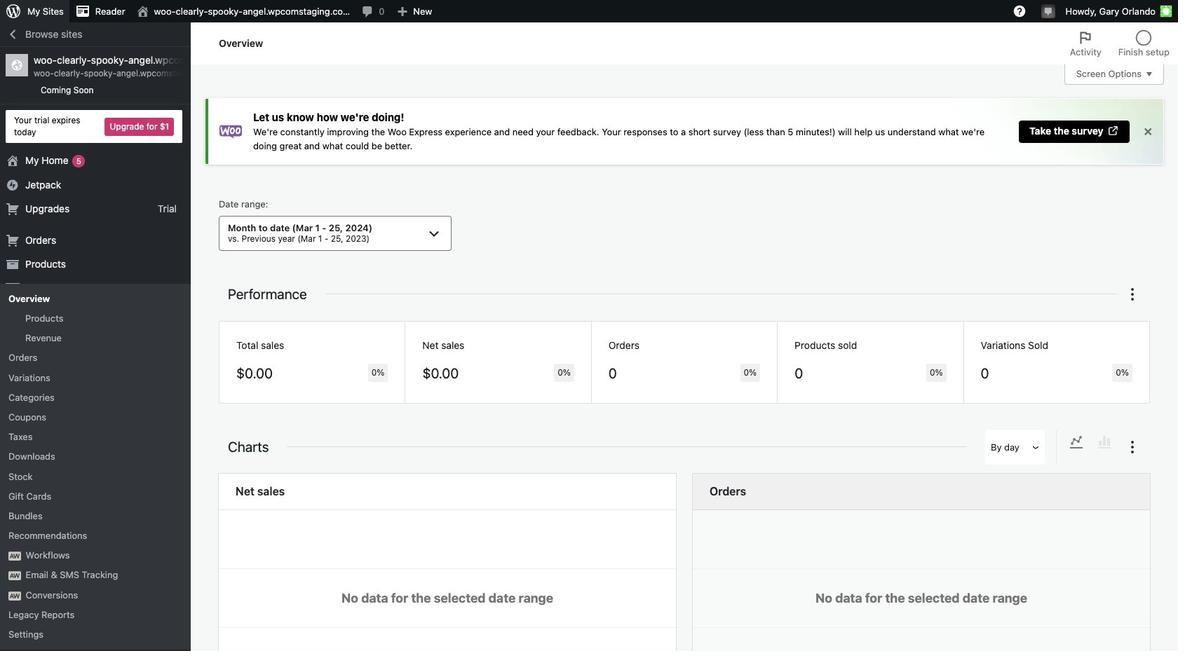 Task type: describe. For each thing, give the bounding box(es) containing it.
1 automatewoo element from the top
[[8, 552, 21, 561]]

choose which charts to display image
[[1124, 439, 1141, 456]]

toolbar navigation
[[0, 0, 1178, 25]]

notification image
[[1042, 5, 1054, 16]]

main menu navigation
[[0, 22, 191, 651]]

bar chart image
[[1096, 434, 1113, 451]]

line chart image
[[1068, 434, 1085, 451]]



Task type: locate. For each thing, give the bounding box(es) containing it.
automatewoo element
[[8, 552, 21, 561], [8, 572, 21, 581], [8, 592, 21, 601]]

take the survey image
[[1107, 125, 1119, 137]]

2 vertical spatial automatewoo element
[[8, 592, 21, 601]]

menu bar
[[1057, 430, 1124, 465]]

tab list
[[1061, 22, 1178, 65]]

0 vertical spatial automatewoo element
[[8, 552, 21, 561]]

2 automatewoo element from the top
[[8, 572, 21, 581]]

1 vertical spatial automatewoo element
[[8, 572, 21, 581]]

performance indicators menu
[[219, 321, 1150, 404]]

choose which analytics to display and the section name image
[[1124, 286, 1141, 303]]

3 automatewoo element from the top
[[8, 592, 21, 601]]



Task type: vqa. For each thing, say whether or not it's contained in the screenshot.
the middle the AutomateWoo element
yes



